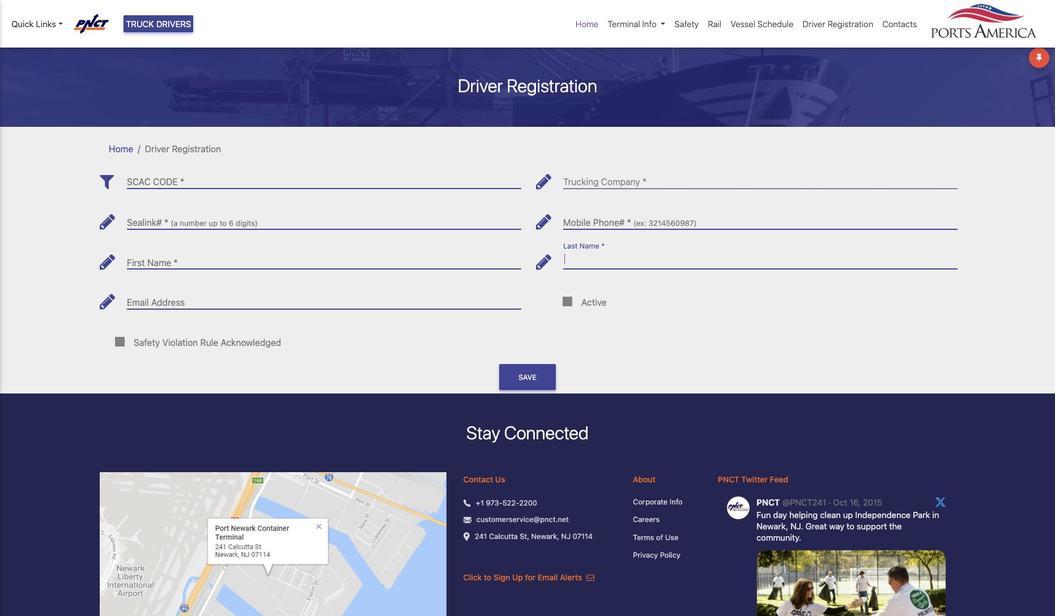 Task type: vqa. For each thing, say whether or not it's contained in the screenshot.
first angle down icon from the bottom of the page
no



Task type: locate. For each thing, give the bounding box(es) containing it.
driver
[[803, 19, 826, 29], [458, 75, 503, 96], [145, 144, 170, 154]]

active
[[582, 298, 607, 308]]

name right "first"
[[147, 258, 171, 268]]

of
[[656, 533, 663, 542]]

Last Name * text field
[[564, 249, 958, 269]]

twitter
[[742, 475, 768, 485]]

1 vertical spatial name
[[147, 258, 171, 268]]

1 horizontal spatial home link
[[571, 13, 603, 35]]

0 vertical spatial driver
[[803, 19, 826, 29]]

0 vertical spatial home
[[576, 19, 599, 29]]

rail link
[[704, 13, 726, 35]]

truck
[[126, 19, 154, 29]]

0 horizontal spatial safety
[[134, 338, 160, 348]]

1 horizontal spatial safety
[[675, 19, 699, 29]]

last
[[564, 242, 578, 250]]

1 vertical spatial to
[[484, 573, 492, 583]]

1 vertical spatial email
[[538, 573, 558, 583]]

* for first name *
[[174, 258, 178, 268]]

privacy
[[633, 551, 658, 560]]

1 vertical spatial driver
[[458, 75, 503, 96]]

to left sign
[[484, 573, 492, 583]]

drivers
[[156, 19, 191, 29]]

0 vertical spatial info
[[643, 19, 657, 29]]

(a
[[171, 219, 178, 228]]

vessel
[[731, 19, 756, 29]]

1 vertical spatial registration
[[507, 75, 598, 96]]

terminal info
[[608, 19, 657, 29]]

2 vertical spatial driver
[[145, 144, 170, 154]]

alerts
[[560, 573, 582, 583]]

home link
[[571, 13, 603, 35], [109, 144, 133, 154]]

first name *
[[127, 258, 178, 268]]

* for trucking company *
[[643, 177, 647, 187]]

driver registration
[[803, 19, 874, 29], [458, 75, 598, 96], [145, 144, 221, 154]]

careers
[[633, 515, 660, 525]]

safety left violation
[[134, 338, 160, 348]]

0 vertical spatial email
[[127, 298, 149, 308]]

* right company
[[643, 177, 647, 187]]

trucking
[[564, 177, 599, 187]]

safety left rail
[[675, 19, 699, 29]]

* right code
[[180, 177, 184, 187]]

email address
[[127, 298, 185, 308]]

home link left terminal
[[571, 13, 603, 35]]

name right "last"
[[580, 242, 600, 250]]

about
[[633, 475, 656, 485]]

* down phone#
[[602, 242, 605, 250]]

links
[[36, 19, 56, 29]]

info right terminal
[[643, 19, 657, 29]]

home inside 'home' 'link'
[[576, 19, 599, 29]]

1 horizontal spatial name
[[580, 242, 600, 250]]

* left (ex:
[[627, 218, 631, 228]]

1 vertical spatial info
[[670, 498, 683, 507]]

to
[[220, 219, 227, 228], [484, 573, 492, 583]]

save button
[[499, 365, 556, 391]]

1 horizontal spatial to
[[484, 573, 492, 583]]

0 vertical spatial name
[[580, 242, 600, 250]]

calcutta
[[489, 532, 518, 541]]

sealink#
[[127, 218, 162, 228]]

2 horizontal spatial driver registration
[[803, 19, 874, 29]]

home left terminal
[[576, 19, 599, 29]]

nj
[[562, 532, 571, 541]]

info up careers link
[[670, 498, 683, 507]]

rail
[[708, 19, 722, 29]]

1 horizontal spatial home
[[576, 19, 599, 29]]

home
[[576, 19, 599, 29], [109, 144, 133, 154]]

email left 'address'
[[127, 298, 149, 308]]

0 vertical spatial to
[[220, 219, 227, 228]]

info for terminal info
[[643, 19, 657, 29]]

1 vertical spatial driver registration
[[458, 75, 598, 96]]

pnct twitter feed
[[718, 475, 789, 485]]

contact
[[464, 475, 493, 485]]

241 calcutta st, newark, nj 07114
[[475, 532, 593, 541]]

0 horizontal spatial driver
[[145, 144, 170, 154]]

stay connected
[[467, 423, 589, 444]]

1 vertical spatial home
[[109, 144, 133, 154]]

1 vertical spatial home link
[[109, 144, 133, 154]]

us
[[495, 475, 505, 485]]

safety for safety
[[675, 19, 699, 29]]

2 vertical spatial driver registration
[[145, 144, 221, 154]]

email right for
[[538, 573, 558, 583]]

terms of use
[[633, 533, 679, 542]]

2 vertical spatial registration
[[172, 144, 221, 154]]

scac code *
[[127, 177, 184, 187]]

number
[[180, 219, 207, 228]]

241 calcutta st, newark, nj 07114 link
[[475, 532, 593, 543]]

522-
[[503, 499, 519, 508]]

0 horizontal spatial registration
[[172, 144, 221, 154]]

terminal info link
[[603, 13, 670, 35]]

terminal
[[608, 19, 640, 29]]

0 horizontal spatial info
[[643, 19, 657, 29]]

0 vertical spatial home link
[[571, 13, 603, 35]]

0 vertical spatial safety
[[675, 19, 699, 29]]

973-
[[486, 499, 503, 508]]

2 horizontal spatial driver
[[803, 19, 826, 29]]

email
[[127, 298, 149, 308], [538, 573, 558, 583]]

careers link
[[633, 515, 701, 526]]

contacts
[[883, 19, 918, 29]]

click
[[464, 573, 482, 583]]

+1 973-522-2200 link
[[476, 498, 537, 509]]

click to sign up for email alerts link
[[464, 573, 595, 583]]

use
[[665, 533, 679, 542]]

violation
[[162, 338, 198, 348]]

1 horizontal spatial info
[[670, 498, 683, 507]]

quick
[[11, 19, 34, 29]]

digits)
[[236, 219, 258, 228]]

0 vertical spatial registration
[[828, 19, 874, 29]]

mobile
[[564, 218, 591, 228]]

0 horizontal spatial driver registration
[[145, 144, 221, 154]]

customerservice@pnct.net
[[477, 515, 569, 525]]

* for mobile phone# * (ex: 3214560987)
[[627, 218, 631, 228]]

safety for safety violation rule acknowledged
[[134, 338, 160, 348]]

1 horizontal spatial driver registration
[[458, 75, 598, 96]]

* down the (a
[[174, 258, 178, 268]]

+1
[[476, 499, 484, 508]]

None text field
[[127, 209, 522, 229], [564, 209, 958, 229], [127, 209, 522, 229], [564, 209, 958, 229]]

* for scac code *
[[180, 177, 184, 187]]

home up scac
[[109, 144, 133, 154]]

registration
[[828, 19, 874, 29], [507, 75, 598, 96], [172, 144, 221, 154]]

1 vertical spatial safety
[[134, 338, 160, 348]]

st,
[[520, 532, 529, 541]]

Trucking Company * text field
[[564, 168, 958, 189]]

0 horizontal spatial to
[[220, 219, 227, 228]]

home link up scac
[[109, 144, 133, 154]]

info
[[643, 19, 657, 29], [670, 498, 683, 507]]

name
[[580, 242, 600, 250], [147, 258, 171, 268]]

first
[[127, 258, 145, 268]]

safety
[[675, 19, 699, 29], [134, 338, 160, 348]]

address
[[151, 298, 185, 308]]

*
[[180, 177, 184, 187], [643, 177, 647, 187], [164, 218, 168, 228], [627, 218, 631, 228], [602, 242, 605, 250], [174, 258, 178, 268]]

truck drivers
[[126, 19, 191, 29]]

to left 6
[[220, 219, 227, 228]]

safety link
[[670, 13, 704, 35]]

0 horizontal spatial name
[[147, 258, 171, 268]]

+1 973-522-2200
[[476, 499, 537, 508]]

safety violation rule acknowledged
[[134, 338, 281, 348]]



Task type: describe. For each thing, give the bounding box(es) containing it.
schedule
[[758, 19, 794, 29]]

vessel schedule
[[731, 19, 794, 29]]

241
[[475, 532, 487, 541]]

envelope o image
[[587, 574, 595, 582]]

privacy policy link
[[633, 551, 701, 562]]

2 horizontal spatial registration
[[828, 19, 874, 29]]

0 horizontal spatial home
[[109, 144, 133, 154]]

acknowledged
[[221, 338, 281, 348]]

stay
[[467, 423, 500, 444]]

sealink# * (a number up to 6 digits)
[[127, 218, 258, 228]]

driver registration link
[[798, 13, 878, 35]]

quick links link
[[11, 18, 63, 30]]

phone#
[[593, 218, 625, 228]]

customerservice@pnct.net link
[[477, 515, 569, 526]]

up
[[512, 573, 523, 583]]

vessel schedule link
[[726, 13, 798, 35]]

company
[[601, 177, 640, 187]]

for
[[525, 573, 536, 583]]

07114
[[573, 532, 593, 541]]

newark,
[[532, 532, 560, 541]]

0 horizontal spatial email
[[127, 298, 149, 308]]

mobile phone# * (ex: 3214560987)
[[564, 218, 697, 228]]

name for first
[[147, 258, 171, 268]]

scac
[[127, 177, 151, 187]]

quick links
[[11, 19, 56, 29]]

pnct
[[718, 475, 740, 485]]

SCAC CODE * search field
[[127, 168, 522, 189]]

trucking company *
[[564, 177, 647, 187]]

privacy policy
[[633, 551, 681, 560]]

up
[[209, 219, 218, 228]]

(ex:
[[634, 219, 647, 228]]

rule
[[200, 338, 218, 348]]

2200
[[519, 499, 537, 508]]

1 horizontal spatial email
[[538, 573, 558, 583]]

* left the (a
[[164, 218, 168, 228]]

terms of use link
[[633, 533, 701, 544]]

code
[[153, 177, 178, 187]]

corporate info
[[633, 498, 683, 507]]

* for last name *
[[602, 242, 605, 250]]

1 horizontal spatial registration
[[507, 75, 598, 96]]

to inside sealink# * (a number up to 6 digits)
[[220, 219, 227, 228]]

corporate
[[633, 498, 668, 507]]

terms
[[633, 533, 654, 542]]

Email Address text field
[[127, 289, 522, 310]]

6
[[229, 219, 234, 228]]

save
[[519, 373, 537, 382]]

contact us
[[464, 475, 505, 485]]

contacts link
[[878, 13, 922, 35]]

policy
[[660, 551, 681, 560]]

sign
[[494, 573, 510, 583]]

0 vertical spatial driver registration
[[803, 19, 874, 29]]

corporate info link
[[633, 497, 701, 508]]

feed
[[770, 475, 789, 485]]

click to sign up for email alerts
[[464, 573, 584, 583]]

info for corporate info
[[670, 498, 683, 507]]

truck drivers link
[[124, 15, 193, 33]]

0 horizontal spatial home link
[[109, 144, 133, 154]]

connected
[[504, 423, 589, 444]]

First Name * text field
[[127, 249, 522, 269]]

name for last
[[580, 242, 600, 250]]

3214560987)
[[649, 219, 697, 228]]

last name *
[[564, 242, 605, 250]]

1 horizontal spatial driver
[[458, 75, 503, 96]]



